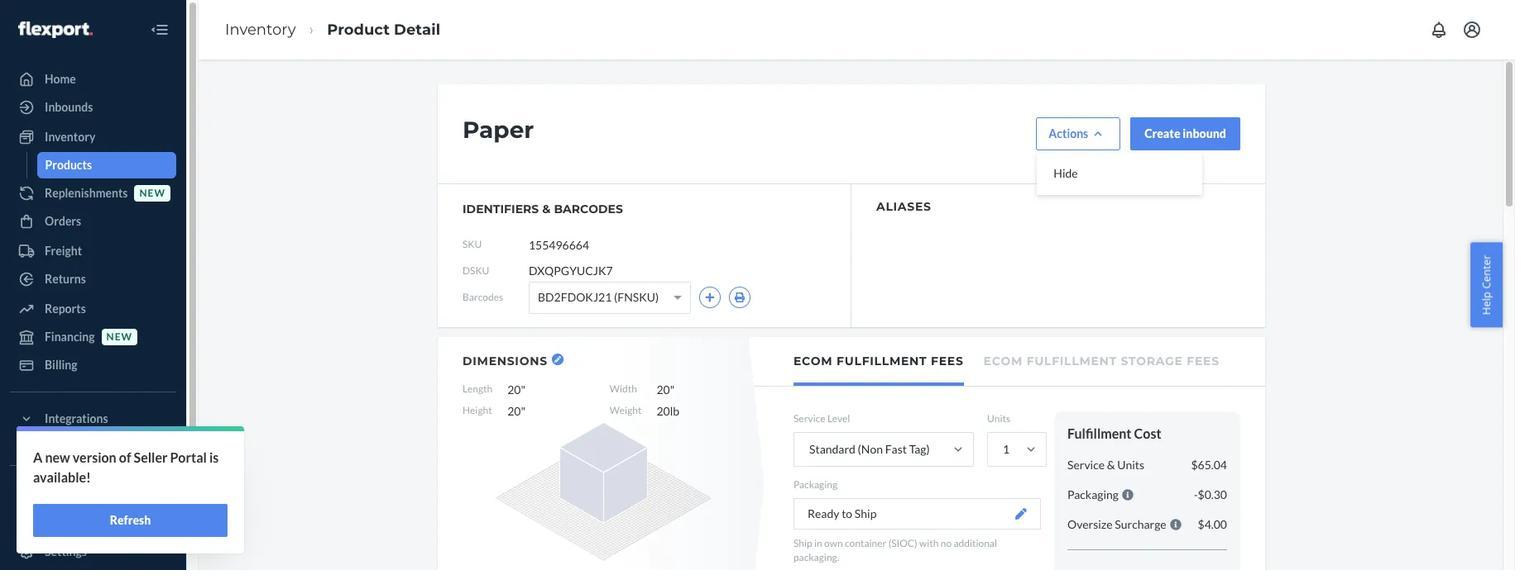 Task type: describe. For each thing, give the bounding box(es) containing it.
oversize surcharge
[[1068, 518, 1167, 532]]

service level
[[794, 413, 850, 425]]

cost
[[1134, 426, 1162, 442]]

container
[[845, 538, 887, 551]]

bd2fdokj21 (fnsku)
[[538, 290, 659, 305]]

refresh button
[[33, 505, 228, 538]]

-
[[1194, 488, 1198, 502]]

home link
[[10, 66, 176, 93]]

$4.00
[[1198, 518, 1227, 532]]

height
[[463, 405, 492, 417]]

freight link
[[10, 238, 176, 265]]

bd2fdokj21 (fnsku) option
[[538, 284, 659, 312]]

0 horizontal spatial packaging
[[794, 479, 838, 492]]

tag
[[86, 517, 101, 529]]

settings
[[45, 545, 87, 559]]

20 lb
[[657, 405, 679, 419]]

oversize
[[1068, 518, 1113, 532]]

0 vertical spatial fast
[[885, 443, 907, 457]]

(sioc)
[[888, 538, 917, 551]]

product
[[327, 20, 390, 39]]

create inbound
[[1145, 127, 1226, 141]]

tag)
[[909, 443, 930, 457]]

close navigation image
[[150, 20, 170, 40]]

inbounds link
[[10, 94, 176, 121]]

freight
[[45, 244, 82, 258]]

(non
[[858, 443, 883, 457]]

create
[[1145, 127, 1181, 141]]

pen image
[[1015, 509, 1027, 521]]

20 inside 20 " height
[[657, 383, 670, 397]]

pencil alt image
[[554, 357, 561, 363]]

in
[[814, 538, 822, 551]]

standard (non fast tag)
[[809, 443, 930, 457]]

ready
[[808, 508, 839, 522]]

plus image
[[705, 293, 715, 303]]

create inbound button
[[1131, 118, 1240, 151]]

0 horizontal spatial fast
[[65, 517, 84, 529]]

ship inside button
[[855, 508, 877, 522]]

add fast tag link
[[10, 513, 176, 533]]

ship in own container (sioc) with no additional packaging.
[[794, 538, 997, 565]]

ecom fulfillment storage fees tab
[[984, 338, 1220, 383]]

2 20 " from the top
[[507, 405, 525, 419]]

financing
[[45, 330, 95, 344]]

reports
[[45, 302, 86, 316]]

new for financing
[[106, 331, 132, 344]]

" inside 20 " height
[[670, 383, 675, 397]]

ship inside "ship in own container (sioc) with no additional packaging."
[[794, 538, 812, 551]]

a
[[33, 450, 43, 466]]

surcharge
[[1115, 518, 1167, 532]]

refresh
[[110, 514, 151, 528]]

ecom fulfillment storage fees
[[984, 354, 1220, 369]]

service for service & units
[[1068, 458, 1105, 472]]

hide
[[1054, 167, 1078, 181]]

products link
[[37, 152, 176, 179]]

bd2fdokj21
[[538, 290, 612, 305]]

ecom fulfillment fees
[[794, 354, 964, 369]]

length
[[463, 383, 493, 396]]

products
[[45, 158, 92, 172]]

replenishments
[[45, 186, 128, 200]]

actions
[[1049, 127, 1088, 141]]

barcodes
[[463, 292, 503, 304]]

inbound
[[1183, 127, 1226, 141]]

weight
[[610, 405, 642, 417]]

no
[[941, 538, 952, 551]]

with
[[919, 538, 939, 551]]

integration
[[65, 443, 115, 455]]

fulfillment cost
[[1068, 426, 1162, 442]]

new inside a new version of seller portal is available!
[[45, 450, 70, 466]]

add integration link
[[10, 439, 176, 459]]

inventory link inside breadcrumbs navigation
[[225, 20, 296, 39]]

own
[[824, 538, 843, 551]]

ecom for ecom fulfillment storage fees
[[984, 354, 1023, 369]]

1 horizontal spatial units
[[1117, 458, 1145, 472]]

billing
[[45, 358, 77, 372]]

hide button
[[1040, 156, 1199, 192]]

-$0.30
[[1194, 488, 1227, 502]]

tab list containing ecom fulfillment fees
[[754, 338, 1265, 387]]

lb
[[670, 405, 679, 419]]

is
[[209, 450, 219, 466]]

service for service level
[[794, 413, 826, 425]]

" right height
[[521, 405, 525, 419]]

identifiers & barcodes
[[463, 202, 623, 217]]

$0.30
[[1198, 488, 1227, 502]]

barcodes
[[554, 202, 623, 217]]



Task type: vqa. For each thing, say whether or not it's contained in the screenshot.
to
yes



Task type: locate. For each thing, give the bounding box(es) containing it.
ecom
[[794, 354, 833, 369], [984, 354, 1023, 369]]

packaging up oversize
[[1068, 488, 1119, 502]]

fulfillment up level
[[837, 354, 927, 369]]

1 horizontal spatial inventory link
[[225, 20, 296, 39]]

sku
[[463, 239, 482, 251]]

new for replenishments
[[139, 187, 165, 200]]

0 vertical spatial inventory
[[225, 20, 296, 39]]

1 horizontal spatial service
[[1068, 458, 1105, 472]]

reports link
[[10, 296, 176, 323]]

fulfillment left storage in the right of the page
[[1027, 354, 1117, 369]]

available!
[[33, 470, 91, 486]]

fulfillment inside tab
[[1027, 354, 1117, 369]]

dimensions
[[463, 354, 548, 369]]

inventory
[[225, 20, 296, 39], [45, 130, 95, 144]]

fulfillment inside tab
[[837, 354, 927, 369]]

ready to ship
[[808, 508, 877, 522]]

1 vertical spatial 20 "
[[507, 405, 525, 419]]

0 vertical spatial add
[[45, 443, 63, 455]]

info circle image
[[1122, 490, 1134, 501]]

0 horizontal spatial &
[[542, 202, 551, 217]]

service left level
[[794, 413, 826, 425]]

2 fees from the left
[[1187, 354, 1220, 369]]

1 horizontal spatial new
[[106, 331, 132, 344]]

a new version of seller portal is available!
[[33, 450, 219, 486]]

open account menu image
[[1462, 20, 1482, 40]]

dxqpgyucjk7
[[529, 264, 613, 278]]

units up info circle image
[[1117, 458, 1145, 472]]

fulfillment
[[837, 354, 927, 369], [1027, 354, 1117, 369], [1068, 426, 1132, 442]]

& for identifiers
[[542, 202, 551, 217]]

of
[[119, 450, 131, 466]]

service
[[794, 413, 826, 425], [1068, 458, 1105, 472]]

0 horizontal spatial inventory
[[45, 130, 95, 144]]

20
[[507, 383, 521, 397], [657, 383, 670, 397], [507, 405, 521, 419], [657, 405, 670, 419]]

packaging up ready
[[794, 479, 838, 492]]

1 vertical spatial fast
[[65, 517, 84, 529]]

1 vertical spatial inventory
[[45, 130, 95, 144]]

help center
[[1479, 255, 1494, 316]]

help center button
[[1471, 243, 1503, 328]]

add fast tag
[[45, 517, 101, 529]]

20 right 'weight'
[[657, 405, 670, 419]]

level
[[827, 413, 850, 425]]

0 horizontal spatial service
[[794, 413, 826, 425]]

"
[[521, 383, 525, 397], [670, 383, 675, 397], [521, 405, 525, 419]]

20 up 20 lb
[[657, 383, 670, 397]]

detail
[[394, 20, 440, 39]]

units
[[987, 413, 1011, 425], [1117, 458, 1145, 472]]

info circle image
[[1170, 519, 1181, 531]]

new down reports link
[[106, 331, 132, 344]]

print image
[[734, 293, 746, 303]]

20 " down dimensions
[[507, 383, 525, 397]]

integrations button
[[10, 406, 176, 433]]

0 vertical spatial new
[[139, 187, 165, 200]]

20 " right height
[[507, 405, 525, 419]]

fast left tag) on the bottom of page
[[885, 443, 907, 457]]

& for service
[[1107, 458, 1115, 472]]

standard
[[809, 443, 856, 457]]

0 horizontal spatial new
[[45, 450, 70, 466]]

product detail link
[[327, 20, 440, 39]]

inventory link
[[225, 20, 296, 39], [10, 124, 176, 151]]

new right a
[[45, 450, 70, 466]]

help
[[1479, 292, 1494, 316]]

add for add integration
[[45, 443, 63, 455]]

version
[[73, 450, 116, 466]]

2 ecom from the left
[[984, 354, 1023, 369]]

1 horizontal spatial fees
[[1187, 354, 1220, 369]]

new
[[139, 187, 165, 200], [106, 331, 132, 344], [45, 450, 70, 466]]

fulfillment up service & units at right
[[1068, 426, 1132, 442]]

fulfillment for fees
[[837, 354, 927, 369]]

1 horizontal spatial ecom
[[984, 354, 1023, 369]]

paper
[[463, 116, 534, 144]]

fast left tag
[[65, 517, 84, 529]]

1 vertical spatial add
[[45, 517, 63, 529]]

0 horizontal spatial ecom
[[794, 354, 833, 369]]

1 ecom from the left
[[794, 354, 833, 369]]

&
[[542, 202, 551, 217], [1107, 458, 1115, 472]]

service & units
[[1068, 458, 1145, 472]]

add integration
[[45, 443, 115, 455]]

add up settings
[[45, 517, 63, 529]]

dsku
[[463, 265, 489, 278]]

0 vertical spatial inventory link
[[225, 20, 296, 39]]

packaging.
[[794, 552, 839, 565]]

inbounds
[[45, 100, 93, 114]]

identifiers
[[463, 202, 539, 217]]

ship left in
[[794, 538, 812, 551]]

flexport logo image
[[18, 21, 93, 38]]

open notifications image
[[1429, 20, 1449, 40]]

storage
[[1121, 354, 1183, 369]]

ship
[[855, 508, 877, 522], [794, 538, 812, 551]]

0 vertical spatial ship
[[855, 508, 877, 522]]

ship right to
[[855, 508, 877, 522]]

to
[[842, 508, 852, 522]]

0 horizontal spatial ship
[[794, 538, 812, 551]]

ecom for ecom fulfillment fees
[[794, 354, 833, 369]]

1 horizontal spatial inventory
[[225, 20, 296, 39]]

1 vertical spatial service
[[1068, 458, 1105, 472]]

0 vertical spatial service
[[794, 413, 826, 425]]

0 horizontal spatial inventory link
[[10, 124, 176, 151]]

2 add from the top
[[45, 517, 63, 529]]

(fnsku)
[[614, 290, 659, 305]]

fees inside tab
[[931, 354, 964, 369]]

returns link
[[10, 266, 176, 293]]

" up the lb
[[670, 383, 675, 397]]

ecom fulfillment fees tab
[[794, 338, 964, 386]]

" down dimensions
[[521, 383, 525, 397]]

1 vertical spatial new
[[106, 331, 132, 344]]

0 horizontal spatial units
[[987, 413, 1011, 425]]

0 vertical spatial 20 "
[[507, 383, 525, 397]]

1 vertical spatial units
[[1117, 458, 1145, 472]]

packaging
[[794, 479, 838, 492], [1068, 488, 1119, 502]]

1 vertical spatial &
[[1107, 458, 1115, 472]]

product detail
[[327, 20, 440, 39]]

fees inside tab
[[1187, 354, 1220, 369]]

2 horizontal spatial new
[[139, 187, 165, 200]]

20 down dimensions
[[507, 383, 521, 397]]

& left barcodes
[[542, 202, 551, 217]]

1
[[1003, 443, 1010, 457]]

0 horizontal spatial fees
[[931, 354, 964, 369]]

aliases
[[876, 199, 932, 214]]

center
[[1479, 255, 1494, 289]]

1 add from the top
[[45, 443, 63, 455]]

ecom inside tab
[[794, 354, 833, 369]]

ecom inside tab
[[984, 354, 1023, 369]]

& down fulfillment cost
[[1107, 458, 1115, 472]]

portal
[[170, 450, 207, 466]]

width
[[610, 383, 637, 396]]

seller
[[134, 450, 168, 466]]

1 vertical spatial inventory link
[[10, 124, 176, 151]]

service down fulfillment cost
[[1068, 458, 1105, 472]]

20 "
[[507, 383, 525, 397], [507, 405, 525, 419]]

None text field
[[529, 229, 652, 261]]

integrations
[[45, 412, 108, 426]]

20 " height
[[463, 383, 675, 417]]

new down products link
[[139, 187, 165, 200]]

units up "1"
[[987, 413, 1011, 425]]

1 horizontal spatial &
[[1107, 458, 1115, 472]]

orders
[[45, 214, 81, 228]]

0 vertical spatial units
[[987, 413, 1011, 425]]

20 right height
[[507, 405, 521, 419]]

breadcrumbs navigation
[[212, 5, 454, 54]]

1 fees from the left
[[931, 354, 964, 369]]

add right a
[[45, 443, 63, 455]]

add for add fast tag
[[45, 517, 63, 529]]

tab list
[[754, 338, 1265, 387]]

1 20 " from the top
[[507, 383, 525, 397]]

1 horizontal spatial fast
[[885, 443, 907, 457]]

1 vertical spatial ship
[[794, 538, 812, 551]]

0 vertical spatial &
[[542, 202, 551, 217]]

fees
[[931, 354, 964, 369], [1187, 354, 1220, 369]]

settings link
[[10, 540, 176, 566]]

home
[[45, 72, 76, 86]]

fulfillment for storage
[[1027, 354, 1117, 369]]

2 vertical spatial new
[[45, 450, 70, 466]]

1 horizontal spatial packaging
[[1068, 488, 1119, 502]]

add
[[45, 443, 63, 455], [45, 517, 63, 529]]

billing link
[[10, 353, 176, 379]]

returns
[[45, 272, 86, 286]]

inventory inside breadcrumbs navigation
[[225, 20, 296, 39]]

orders link
[[10, 209, 176, 235]]

1 horizontal spatial ship
[[855, 508, 877, 522]]



